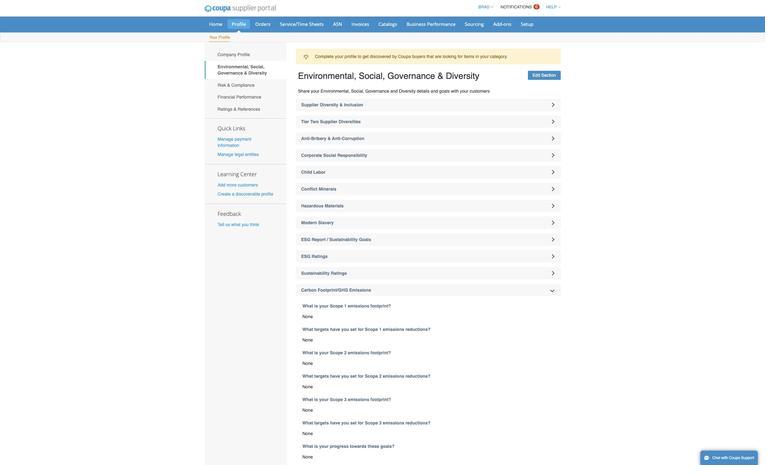 Task type: describe. For each thing, give the bounding box(es) containing it.
supplier diversity & inclusion heading
[[296, 99, 561, 111]]

items
[[464, 54, 475, 59]]

navigation containing notifications 0
[[476, 1, 561, 13]]

minerals
[[319, 187, 337, 192]]

sourcing
[[465, 21, 484, 27]]

set for 1
[[350, 328, 357, 333]]

sustainability ratings button
[[296, 268, 561, 280]]

profile for company profile
[[238, 52, 250, 57]]

carbon footprint/ghg emissions heading
[[296, 284, 561, 297]]

sustainability ratings heading
[[296, 268, 561, 280]]

learning center
[[218, 171, 257, 178]]

sustainability ratings
[[301, 271, 347, 276]]

0 horizontal spatial profile
[[261, 192, 273, 197]]

1 anti- from the left
[[301, 136, 311, 141]]

what for what targets have you set for scope 1 emissions reductions?
[[303, 328, 313, 333]]

supplier diversity & inclusion button
[[296, 99, 561, 111]]

payment
[[235, 137, 251, 142]]

complete your profile to get discovered by coupa buyers that are looking for items in your category. alert
[[296, 49, 561, 65]]

add more customers
[[218, 183, 258, 188]]

goals
[[439, 89, 450, 94]]

in
[[476, 54, 479, 59]]

child
[[301, 170, 312, 175]]

carbon footprint/ghg emissions
[[301, 288, 371, 293]]

what is your scope 2 emissions footprint?
[[303, 351, 391, 356]]

setup link
[[517, 19, 538, 29]]

is for what is your scope 2 emissions footprint?
[[314, 351, 318, 356]]

entities
[[245, 152, 259, 157]]

2 and from the left
[[431, 89, 438, 94]]

goals?
[[381, 445, 395, 450]]

& inside "link"
[[244, 71, 247, 76]]

2 anti- from the left
[[332, 136, 342, 141]]

reductions? for what targets have you set for scope 2 emissions reductions?
[[406, 374, 431, 379]]

edit section link
[[528, 71, 561, 80]]

modern slavery
[[301, 221, 334, 226]]

environmental, social, governance & diversity link
[[205, 61, 287, 79]]

modern
[[301, 221, 317, 226]]

diversities
[[339, 119, 361, 124]]

carbon footprint/ghg emissions button
[[296, 284, 561, 297]]

5 none from the top
[[303, 408, 313, 413]]

edit
[[533, 73, 540, 78]]

add more customers link
[[218, 183, 258, 188]]

coupa inside complete your profile to get discovered by coupa buyers that are looking for items in your category. alert
[[398, 54, 411, 59]]

create a discoverable profile
[[218, 192, 273, 197]]

add
[[218, 183, 225, 188]]

conflict
[[301, 187, 318, 192]]

reductions? for what targets have you set for scope 1 emissions reductions?
[[406, 328, 431, 333]]

you for tell us what you think
[[242, 223, 249, 228]]

bribery
[[311, 136, 327, 141]]

what is your scope 1 emissions footprint?
[[303, 304, 391, 309]]

risk & compliance link
[[205, 79, 287, 91]]

your
[[209, 35, 217, 40]]

your profile
[[209, 35, 230, 40]]

supplier inside dropdown button
[[320, 119, 338, 124]]

emissions
[[349, 288, 371, 293]]

conflict minerals heading
[[296, 183, 561, 196]]

footprint? for what is your scope 2 emissions footprint?
[[371, 351, 391, 356]]

for for 2
[[358, 374, 364, 379]]

sourcing link
[[461, 19, 488, 29]]

2 vertical spatial social,
[[351, 89, 364, 94]]

/
[[327, 238, 328, 243]]

add-ons link
[[489, 19, 516, 29]]

quick links
[[218, 125, 245, 132]]

your profile link
[[209, 34, 230, 42]]

asn
[[333, 21, 342, 27]]

discovered
[[370, 54, 391, 59]]

corporate social responsibility heading
[[296, 149, 561, 162]]

tell us what you think
[[218, 223, 259, 228]]

diversity inside "link"
[[249, 71, 267, 76]]

social
[[323, 153, 336, 158]]

1 horizontal spatial 1
[[379, 328, 382, 333]]

profile for your profile
[[219, 35, 230, 40]]

feedback
[[218, 210, 241, 218]]

what for what targets have you set for scope 2 emissions reductions?
[[303, 374, 313, 379]]

edit section
[[533, 73, 556, 78]]

child labor button
[[296, 166, 561, 179]]

environmental, social, governance & diversity inside "link"
[[218, 64, 267, 76]]

home
[[209, 21, 223, 27]]

have for what targets have you set for scope 1 emissions reductions?
[[330, 328, 340, 333]]

add-ons
[[493, 21, 512, 27]]

profile inside alert
[[345, 54, 357, 59]]

orders link
[[251, 19, 275, 29]]

what is your scope 3 emissions footprint?
[[303, 398, 391, 403]]

1 vertical spatial 2
[[379, 374, 382, 379]]

social, inside "link"
[[250, 64, 265, 69]]

0 horizontal spatial 1
[[344, 304, 347, 309]]

3 none from the top
[[303, 362, 313, 367]]

tier
[[301, 119, 309, 124]]

profile link
[[228, 19, 250, 29]]

hazardous materials
[[301, 204, 344, 209]]

a
[[232, 192, 234, 197]]

financial performance
[[218, 95, 261, 100]]

esg ratings heading
[[296, 251, 561, 263]]

financial performance link
[[205, 91, 287, 103]]

governance inside "link"
[[218, 71, 243, 76]]

child labor heading
[[296, 166, 561, 179]]

1 and from the left
[[391, 89, 398, 94]]

manage for manage payment information
[[218, 137, 233, 142]]

category.
[[490, 54, 508, 59]]

& inside 'link'
[[234, 107, 237, 112]]

corporate
[[301, 153, 322, 158]]

manage payment information
[[218, 137, 251, 148]]

links
[[233, 125, 245, 132]]

2 vertical spatial environmental,
[[321, 89, 350, 94]]

corporate social responsibility
[[301, 153, 367, 158]]

discoverable
[[236, 192, 260, 197]]

what for what is your scope 3 emissions footprint?
[[303, 398, 313, 403]]

complete your profile to get discovered by coupa buyers that are looking for items in your category.
[[315, 54, 508, 59]]

7 none from the top
[[303, 455, 313, 460]]

section
[[542, 73, 556, 78]]

corruption
[[342, 136, 365, 141]]

manage legal entities link
[[218, 152, 259, 157]]

1 vertical spatial customers
[[238, 183, 258, 188]]

coupa inside chat with coupa support "button"
[[729, 457, 740, 461]]

brad
[[478, 5, 490, 9]]

1 vertical spatial social,
[[359, 71, 385, 81]]

have for what targets have you set for scope 2 emissions reductions?
[[330, 374, 340, 379]]

6 none from the top
[[303, 432, 313, 437]]

targets for what targets have you set for scope 1 emissions reductions?
[[314, 328, 329, 333]]

esg report / sustainability goals heading
[[296, 234, 561, 246]]

ratings inside ratings & references 'link'
[[218, 107, 233, 112]]

materials
[[325, 204, 344, 209]]

help link
[[544, 5, 561, 9]]

ons
[[504, 21, 512, 27]]

information
[[218, 143, 239, 148]]

what for what targets have you set for scope 3 emissions reductions?
[[303, 421, 313, 426]]



Task type: locate. For each thing, give the bounding box(es) containing it.
have up progress
[[330, 421, 340, 426]]

business
[[407, 21, 426, 27]]

1 vertical spatial footprint?
[[371, 351, 391, 356]]

you up the 'what is your scope 2 emissions footprint?'
[[341, 328, 349, 333]]

1 vertical spatial have
[[330, 374, 340, 379]]

& down the financial performance
[[234, 107, 237, 112]]

1 vertical spatial profile
[[219, 35, 230, 40]]

profile inside "link"
[[219, 35, 230, 40]]

environmental, social, governance & diversity up compliance
[[218, 64, 267, 76]]

for left items
[[458, 54, 463, 59]]

anti-
[[301, 136, 311, 141], [332, 136, 342, 141]]

esg up sustainability ratings
[[301, 254, 311, 259]]

two
[[310, 119, 319, 124]]

modern slavery heading
[[296, 217, 561, 229]]

you up what is your scope 3 emissions footprint?
[[341, 374, 349, 379]]

you for what targets have you set for scope 3 emissions reductions?
[[341, 421, 349, 426]]

anti- down tier
[[301, 136, 311, 141]]

anti-bribery & anti-corruption
[[301, 136, 365, 141]]

coupa right by
[[398, 54, 411, 59]]

footprint? for what is your scope 1 emissions footprint?
[[371, 304, 391, 309]]

sustainability right /
[[329, 238, 358, 243]]

1 targets from the top
[[314, 328, 329, 333]]

2 vertical spatial have
[[330, 421, 340, 426]]

0 vertical spatial reductions?
[[406, 328, 431, 333]]

performance for business performance
[[427, 21, 456, 27]]

1 footprint? from the top
[[371, 304, 391, 309]]

performance up references
[[236, 95, 261, 100]]

& right the risk
[[227, 83, 230, 88]]

setup
[[521, 21, 534, 27]]

performance right business
[[427, 21, 456, 27]]

scope
[[330, 304, 343, 309], [365, 328, 378, 333], [330, 351, 343, 356], [365, 374, 378, 379], [330, 398, 343, 403], [365, 421, 378, 426]]

0 vertical spatial have
[[330, 328, 340, 333]]

esg ratings button
[[296, 251, 561, 263]]

1 vertical spatial manage
[[218, 152, 233, 157]]

ratings for esg
[[312, 254, 328, 259]]

2 targets from the top
[[314, 374, 329, 379]]

social,
[[250, 64, 265, 69], [359, 71, 385, 81], [351, 89, 364, 94]]

1 vertical spatial performance
[[236, 95, 261, 100]]

towards
[[350, 445, 367, 450]]

environmental, inside environmental, social, governance & diversity
[[218, 64, 249, 69]]

1 horizontal spatial with
[[722, 457, 728, 461]]

invoices link
[[348, 19, 373, 29]]

1 vertical spatial 1
[[379, 328, 382, 333]]

0 vertical spatial 2
[[344, 351, 347, 356]]

0 vertical spatial sustainability
[[329, 238, 358, 243]]

financial
[[218, 95, 235, 100]]

service/time sheets
[[280, 21, 324, 27]]

2 is from the top
[[314, 351, 318, 356]]

home link
[[205, 19, 227, 29]]

0 vertical spatial set
[[350, 328, 357, 333]]

2 set from the top
[[350, 374, 357, 379]]

0 vertical spatial esg
[[301, 238, 311, 243]]

ratings for sustainability
[[331, 271, 347, 276]]

2 have from the top
[[330, 374, 340, 379]]

corporate social responsibility button
[[296, 149, 561, 162]]

invoices
[[352, 21, 369, 27]]

share
[[298, 89, 310, 94]]

your
[[335, 54, 344, 59], [480, 54, 489, 59], [311, 89, 320, 94], [460, 89, 469, 94], [319, 304, 329, 309], [319, 351, 329, 356], [319, 398, 329, 403], [319, 445, 329, 450]]

with right goals
[[451, 89, 459, 94]]

hazardous materials heading
[[296, 200, 561, 213]]

1 is from the top
[[314, 304, 318, 309]]

0 vertical spatial supplier
[[301, 103, 319, 108]]

chat with coupa support
[[713, 457, 755, 461]]

3 set from the top
[[350, 421, 357, 426]]

0 horizontal spatial 3
[[344, 398, 347, 403]]

for up what is your scope 3 emissions footprint?
[[358, 374, 364, 379]]

1 horizontal spatial environmental, social, governance & diversity
[[298, 71, 480, 81]]

2 footprint? from the top
[[371, 351, 391, 356]]

help
[[546, 5, 557, 9]]

set for 2
[[350, 374, 357, 379]]

social, up the inclusion
[[351, 89, 364, 94]]

more
[[227, 183, 237, 188]]

& up goals
[[438, 71, 444, 81]]

0 vertical spatial manage
[[218, 137, 233, 142]]

catalogs
[[379, 21, 397, 27]]

details
[[417, 89, 430, 94]]

supplier right two
[[320, 119, 338, 124]]

you down what is your scope 3 emissions footprint?
[[341, 421, 349, 426]]

1 horizontal spatial supplier
[[320, 119, 338, 124]]

these
[[368, 445, 379, 450]]

esg ratings
[[301, 254, 328, 259]]

ratings up carbon footprint/ghg emissions
[[331, 271, 347, 276]]

none
[[303, 315, 313, 320], [303, 338, 313, 343], [303, 362, 313, 367], [303, 385, 313, 390], [303, 408, 313, 413], [303, 432, 313, 437], [303, 455, 313, 460]]

supplier inside dropdown button
[[301, 103, 319, 108]]

learning
[[218, 171, 239, 178]]

0 horizontal spatial anti-
[[301, 136, 311, 141]]

6 what from the top
[[303, 421, 313, 426]]

& up risk & compliance link
[[244, 71, 247, 76]]

& left the inclusion
[[340, 103, 343, 108]]

for for 3
[[358, 421, 364, 426]]

ratings inside sustainability ratings dropdown button
[[331, 271, 347, 276]]

chat with coupa support button
[[701, 452, 758, 466]]

1 vertical spatial environmental,
[[298, 71, 357, 81]]

1 vertical spatial ratings
[[312, 254, 328, 259]]

1 vertical spatial with
[[722, 457, 728, 461]]

you for what targets have you set for scope 1 emissions reductions?
[[341, 328, 349, 333]]

2 none from the top
[[303, 338, 313, 343]]

performance for financial performance
[[236, 95, 261, 100]]

diversity left the details
[[399, 89, 416, 94]]

0 vertical spatial 3
[[344, 398, 347, 403]]

profile
[[345, 54, 357, 59], [261, 192, 273, 197]]

what targets have you set for scope 1 emissions reductions?
[[303, 328, 431, 333]]

have up the 'what is your scope 2 emissions footprint?'
[[330, 328, 340, 333]]

manage payment information link
[[218, 137, 251, 148]]

0 vertical spatial targets
[[314, 328, 329, 333]]

environmental, down complete in the left top of the page
[[298, 71, 357, 81]]

4 none from the top
[[303, 385, 313, 390]]

anti-bribery & anti-corruption heading
[[296, 133, 561, 145]]

2 horizontal spatial ratings
[[331, 271, 347, 276]]

2 what from the top
[[303, 328, 313, 333]]

us
[[225, 223, 230, 228]]

service/time
[[280, 21, 308, 27]]

0 vertical spatial profile
[[345, 54, 357, 59]]

and left goals
[[431, 89, 438, 94]]

0 vertical spatial ratings
[[218, 107, 233, 112]]

anti-bribery & anti-corruption button
[[296, 133, 561, 145]]

1 horizontal spatial performance
[[427, 21, 456, 27]]

1 horizontal spatial and
[[431, 89, 438, 94]]

carbon
[[301, 288, 317, 293]]

1 horizontal spatial customers
[[470, 89, 490, 94]]

environmental, social, governance & diversity up share your environmental, social, governance and diversity details and goals with your customers
[[298, 71, 480, 81]]

2 vertical spatial ratings
[[331, 271, 347, 276]]

3 footprint? from the top
[[371, 398, 391, 403]]

and left the details
[[391, 89, 398, 94]]

esg report / sustainability goals
[[301, 238, 371, 243]]

7 what from the top
[[303, 445, 313, 450]]

1 horizontal spatial ratings
[[312, 254, 328, 259]]

set
[[350, 328, 357, 333], [350, 374, 357, 379], [350, 421, 357, 426]]

what
[[231, 223, 241, 228]]

0 vertical spatial customers
[[470, 89, 490, 94]]

0 horizontal spatial supplier
[[301, 103, 319, 108]]

sustainability inside esg report / sustainability goals dropdown button
[[329, 238, 358, 243]]

responsibility
[[337, 153, 367, 158]]

performance
[[427, 21, 456, 27], [236, 95, 261, 100]]

1 reductions? from the top
[[406, 328, 431, 333]]

is
[[314, 304, 318, 309], [314, 351, 318, 356], [314, 398, 318, 403], [314, 445, 318, 450]]

esg report / sustainability goals button
[[296, 234, 561, 246]]

environmental, down company profile in the left of the page
[[218, 64, 249, 69]]

coupa supplier portal image
[[200, 1, 280, 17]]

esg inside dropdown button
[[301, 254, 311, 259]]

2 reductions? from the top
[[406, 374, 431, 379]]

diversity up risk & compliance link
[[249, 71, 267, 76]]

ratings down financial on the top left of page
[[218, 107, 233, 112]]

2 vertical spatial set
[[350, 421, 357, 426]]

profile right discoverable
[[261, 192, 273, 197]]

profile up environmental, social, governance & diversity "link"
[[238, 52, 250, 57]]

1 vertical spatial profile
[[261, 192, 273, 197]]

coupa left "support" at right
[[729, 457, 740, 461]]

ratings down report
[[312, 254, 328, 259]]

esg for esg ratings
[[301, 254, 311, 259]]

is for what is your progress towards these goals?
[[314, 445, 318, 450]]

1 vertical spatial supplier
[[320, 119, 338, 124]]

ratings inside esg ratings dropdown button
[[312, 254, 328, 259]]

are
[[435, 54, 442, 59]]

3 what from the top
[[303, 351, 313, 356]]

0 vertical spatial profile
[[232, 21, 246, 27]]

1 vertical spatial 3
[[379, 421, 382, 426]]

targets for what targets have you set for scope 2 emissions reductions?
[[314, 374, 329, 379]]

2 esg from the top
[[301, 254, 311, 259]]

manage down information
[[218, 152, 233, 157]]

0 vertical spatial coupa
[[398, 54, 411, 59]]

1 none from the top
[[303, 315, 313, 320]]

4 what from the top
[[303, 374, 313, 379]]

ratings & references
[[218, 107, 260, 112]]

0 vertical spatial 1
[[344, 304, 347, 309]]

0 horizontal spatial customers
[[238, 183, 258, 188]]

navigation
[[476, 1, 561, 13]]

1 horizontal spatial profile
[[345, 54, 357, 59]]

0 horizontal spatial with
[[451, 89, 459, 94]]

1 vertical spatial coupa
[[729, 457, 740, 461]]

anti- up 'corporate social responsibility'
[[332, 136, 342, 141]]

reductions? for what targets have you set for scope 3 emissions reductions?
[[406, 421, 431, 426]]

1 vertical spatial reductions?
[[406, 374, 431, 379]]

orders
[[255, 21, 271, 27]]

tell
[[218, 223, 224, 228]]

you right what
[[242, 223, 249, 228]]

set for 3
[[350, 421, 357, 426]]

sheets
[[309, 21, 324, 27]]

sustainability inside sustainability ratings dropdown button
[[301, 271, 330, 276]]

footprint/ghg
[[318, 288, 348, 293]]

what for what is your scope 1 emissions footprint?
[[303, 304, 313, 309]]

5 what from the top
[[303, 398, 313, 403]]

supplier down share
[[301, 103, 319, 108]]

coupa
[[398, 54, 411, 59], [729, 457, 740, 461]]

with inside "button"
[[722, 457, 728, 461]]

manage for manage legal entities
[[218, 152, 233, 157]]

3 have from the top
[[330, 421, 340, 426]]

for up the 'what is your scope 2 emissions footprint?'
[[358, 328, 364, 333]]

risk
[[218, 83, 226, 88]]

1 esg from the top
[[301, 238, 311, 243]]

3 is from the top
[[314, 398, 318, 403]]

profile right your
[[219, 35, 230, 40]]

footprint? down what targets have you set for scope 2 emissions reductions?
[[371, 398, 391, 403]]

1 horizontal spatial 3
[[379, 421, 382, 426]]

1 vertical spatial targets
[[314, 374, 329, 379]]

4 is from the top
[[314, 445, 318, 450]]

manage inside manage payment information
[[218, 137, 233, 142]]

you inside tell us what you think button
[[242, 223, 249, 228]]

1 horizontal spatial coupa
[[729, 457, 740, 461]]

0 vertical spatial with
[[451, 89, 459, 94]]

1 horizontal spatial 2
[[379, 374, 382, 379]]

looking
[[443, 54, 457, 59]]

profile left to
[[345, 54, 357, 59]]

esg inside dropdown button
[[301, 238, 311, 243]]

company
[[218, 52, 236, 57]]

set up the 'what is your scope 2 emissions footprint?'
[[350, 328, 357, 333]]

share your environmental, social, governance and diversity details and goals with your customers
[[298, 89, 490, 94]]

2 vertical spatial footprint?
[[371, 398, 391, 403]]

1
[[344, 304, 347, 309], [379, 328, 382, 333]]

diversity inside dropdown button
[[320, 103, 338, 108]]

1 horizontal spatial anti-
[[332, 136, 342, 141]]

conflict minerals
[[301, 187, 337, 192]]

environmental, up supplier diversity & inclusion
[[321, 89, 350, 94]]

create
[[218, 192, 231, 197]]

environmental,
[[218, 64, 249, 69], [298, 71, 357, 81], [321, 89, 350, 94]]

hazardous
[[301, 204, 324, 209]]

2 manage from the top
[[218, 152, 233, 157]]

set up towards
[[350, 421, 357, 426]]

create a discoverable profile link
[[218, 192, 273, 197]]

set up what is your scope 3 emissions footprint?
[[350, 374, 357, 379]]

diversity down items
[[446, 71, 480, 81]]

0 horizontal spatial and
[[391, 89, 398, 94]]

1 vertical spatial set
[[350, 374, 357, 379]]

0 horizontal spatial ratings
[[218, 107, 233, 112]]

esg left report
[[301, 238, 311, 243]]

1 vertical spatial sustainability
[[301, 271, 330, 276]]

0 vertical spatial performance
[[427, 21, 456, 27]]

manage legal entities
[[218, 152, 259, 157]]

2 vertical spatial profile
[[238, 52, 250, 57]]

3 targets from the top
[[314, 421, 329, 426]]

footprint? down 'emissions'
[[371, 304, 391, 309]]

2 vertical spatial targets
[[314, 421, 329, 426]]

social, down get
[[359, 71, 385, 81]]

with
[[451, 89, 459, 94], [722, 457, 728, 461]]

profile down coupa supplier portal image
[[232, 21, 246, 27]]

for inside alert
[[458, 54, 463, 59]]

tier two supplier diversities
[[301, 119, 361, 124]]

social, down company profile link
[[250, 64, 265, 69]]

0 horizontal spatial 2
[[344, 351, 347, 356]]

progress
[[330, 445, 349, 450]]

have up what is your scope 3 emissions footprint?
[[330, 374, 340, 379]]

have for what targets have you set for scope 3 emissions reductions?
[[330, 421, 340, 426]]

child labor
[[301, 170, 326, 175]]

what for what is your scope 2 emissions footprint?
[[303, 351, 313, 356]]

3 reductions? from the top
[[406, 421, 431, 426]]

buyers
[[412, 54, 425, 59]]

0 horizontal spatial performance
[[236, 95, 261, 100]]

esg for esg report / sustainability goals
[[301, 238, 311, 243]]

1 manage from the top
[[218, 137, 233, 142]]

footprint? down what targets have you set for scope 1 emissions reductions?
[[371, 351, 391, 356]]

manage up information
[[218, 137, 233, 142]]

risk & compliance
[[218, 83, 255, 88]]

company profile link
[[205, 49, 287, 61]]

1 set from the top
[[350, 328, 357, 333]]

0 horizontal spatial coupa
[[398, 54, 411, 59]]

legal
[[235, 152, 244, 157]]

0 vertical spatial social,
[[250, 64, 265, 69]]

chat
[[713, 457, 721, 461]]

compliance
[[232, 83, 255, 88]]

0 vertical spatial footprint?
[[371, 304, 391, 309]]

is for what is your scope 1 emissions footprint?
[[314, 304, 318, 309]]

you for what targets have you set for scope 2 emissions reductions?
[[341, 374, 349, 379]]

1 have from the top
[[330, 328, 340, 333]]

for up towards
[[358, 421, 364, 426]]

service/time sheets link
[[276, 19, 328, 29]]

tier two supplier diversities heading
[[296, 116, 561, 128]]

think
[[250, 223, 259, 228]]

2
[[344, 351, 347, 356], [379, 374, 382, 379]]

labor
[[313, 170, 326, 175]]

sustainability down the esg ratings
[[301, 271, 330, 276]]

what for what is your progress towards these goals?
[[303, 445, 313, 450]]

targets for what targets have you set for scope 3 emissions reductions?
[[314, 421, 329, 426]]

1 what from the top
[[303, 304, 313, 309]]

ratings & references link
[[205, 103, 287, 115]]

with right chat
[[722, 457, 728, 461]]

diversity up tier two supplier diversities
[[320, 103, 338, 108]]

0 vertical spatial environmental,
[[218, 64, 249, 69]]

2 vertical spatial reductions?
[[406, 421, 431, 426]]

references
[[238, 107, 260, 112]]

1 vertical spatial esg
[[301, 254, 311, 259]]

center
[[240, 171, 257, 178]]

& right "bribery"
[[328, 136, 331, 141]]

is for what is your scope 3 emissions footprint?
[[314, 398, 318, 403]]

footprint? for what is your scope 3 emissions footprint?
[[371, 398, 391, 403]]

0 horizontal spatial environmental, social, governance & diversity
[[218, 64, 267, 76]]

for for 1
[[358, 328, 364, 333]]

notifications
[[501, 5, 532, 9]]



Task type: vqa. For each thing, say whether or not it's contained in the screenshot.
profile inside the alert
yes



